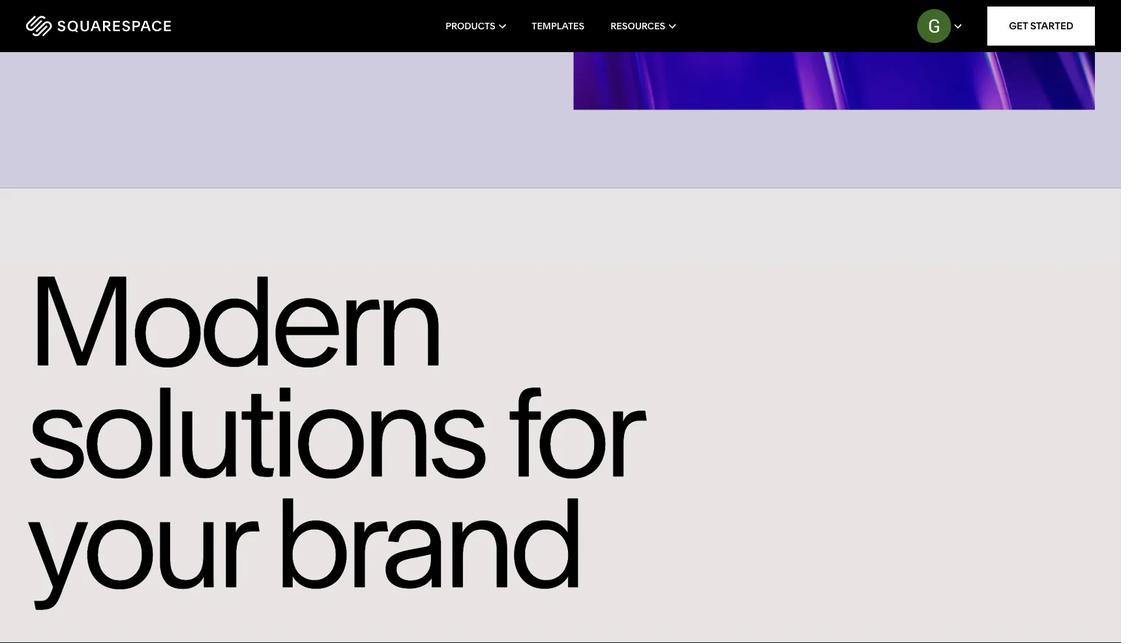 Task type: locate. For each thing, give the bounding box(es) containing it.
resources button
[[611, 0, 676, 52]]

solutions
[[26, 357, 483, 509]]

templates
[[532, 21, 585, 32]]

your
[[26, 468, 250, 620]]

an email displaying purple jello cake on a glass structure, illustrating email automation. image
[[574, 0, 1095, 110]]

templates link
[[532, 0, 585, 52]]



Task type: describe. For each thing, give the bounding box(es) containing it.
started
[[1031, 20, 1074, 32]]

brand
[[273, 468, 581, 620]]

get started
[[1009, 20, 1074, 32]]

for
[[506, 357, 638, 509]]

get started link
[[988, 7, 1095, 46]]

modern solutions for your brand
[[26, 246, 638, 620]]

products button
[[446, 0, 506, 52]]

resources
[[611, 21, 666, 32]]

modern
[[26, 246, 440, 398]]

squarespace logo image
[[26, 16, 171, 37]]

squarespace logo link
[[26, 16, 240, 37]]

products
[[446, 21, 496, 32]]

get
[[1009, 20, 1028, 32]]



Task type: vqa. For each thing, say whether or not it's contained in the screenshot.
Get
yes



